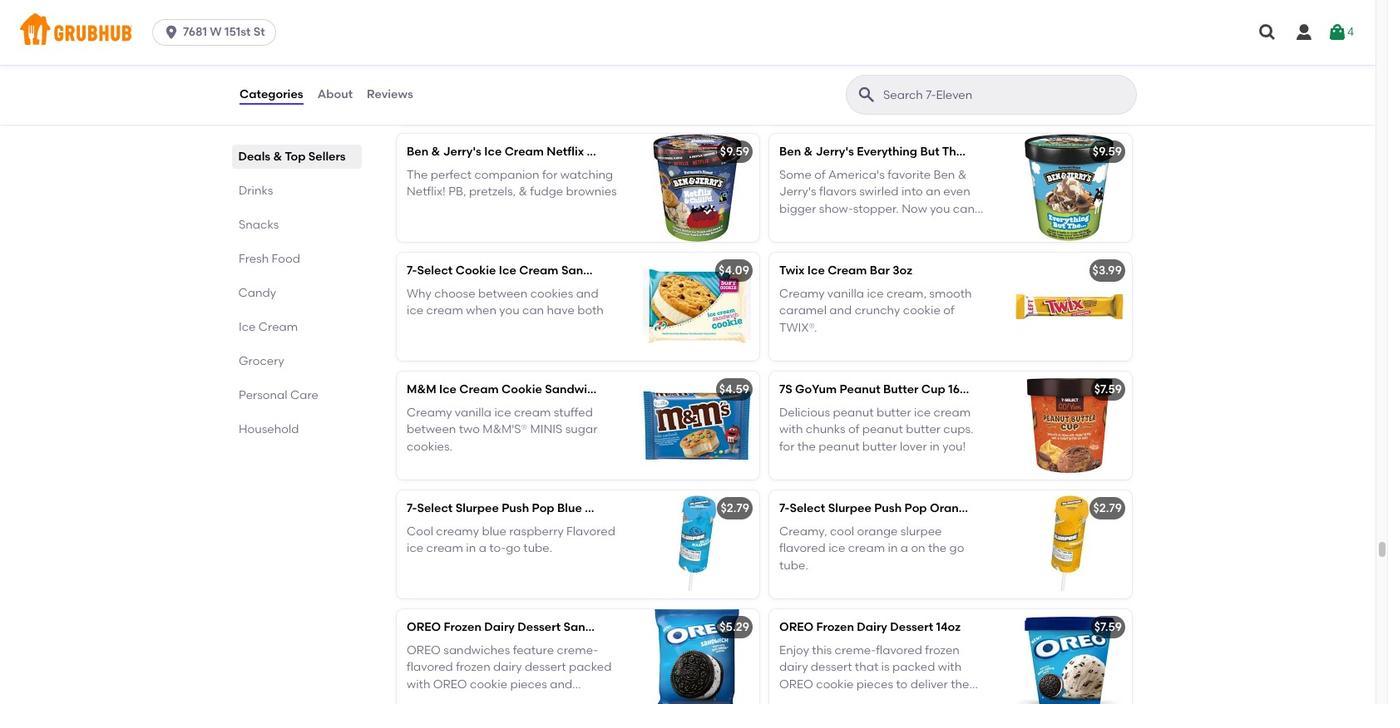Task type: locate. For each thing, give the bounding box(es) containing it.
1 vertical spatial peanut
[[862, 423, 903, 437]]

ben for ben & jerry's everything but the… pint
[[779, 144, 801, 159]]

in down creamy
[[466, 542, 476, 556]]

1 horizontal spatial slurpee
[[828, 501, 872, 515]]

dairy for creme-
[[857, 620, 888, 634]]

2 packed from the left
[[893, 661, 935, 675]]

the right on
[[928, 542, 947, 556]]

2 vertical spatial vanilla
[[455, 406, 492, 420]]

& inside the perfect companion for watching netflix! pb, pretzels, & fudge brownies
[[519, 185, 527, 199]]

show-
[[819, 202, 853, 216]]

1 creme- from the left
[[557, 644, 598, 658]]

2 horizontal spatial 3oz
[[976, 501, 996, 515]]

flavored down creamy,
[[779, 542, 826, 556]]

of right some
[[815, 168, 826, 182]]

cookie inside creamy vanilla ice cream, smooth caramel and crunchy cookie of twix®.
[[903, 304, 941, 318]]

2 vertical spatial flavored
[[407, 661, 453, 675]]

2 vertical spatial the
[[951, 678, 969, 692]]

0 vertical spatial $7.59
[[1094, 382, 1122, 397]]

flavored inside oreo sandwiches feature creme- flavored frozen dairy dessert packed with oreo cookie pieces and sandwiched between two big o
[[407, 661, 453, 675]]

now down into
[[902, 202, 927, 216]]

oreo
[[407, 620, 441, 634], [779, 620, 814, 634], [407, 644, 441, 658], [433, 678, 467, 692], [779, 678, 814, 692], [816, 694, 850, 705]]

1 slurpee from the left
[[456, 501, 499, 515]]

1
[[638, 144, 643, 159]]

2 $9.59 from the left
[[1093, 144, 1122, 159]]

0 horizontal spatial dessert
[[518, 620, 561, 634]]

of right chunks
[[848, 423, 860, 437]]

here
[[437, 66, 463, 80]]

1 pieces from the left
[[510, 678, 547, 692]]

7- up creamy,
[[779, 501, 790, 515]]

jerry's
[[443, 144, 482, 159], [816, 144, 854, 159], [779, 185, 817, 199]]

0 horizontal spatial caramel
[[779, 304, 827, 318]]

1 dessert from the left
[[525, 661, 566, 675]]

go down blue
[[506, 542, 521, 556]]

vanilla inside creamy vanilla ice cream, smooth caramel and crunchy cookie of twix®.
[[828, 287, 864, 301]]

personal
[[239, 388, 288, 403]]

0 horizontal spatial packed
[[569, 661, 612, 675]]

twix
[[779, 263, 805, 278]]

7oz
[[621, 263, 639, 278]]

sandwich up stuffed
[[545, 382, 601, 397]]

select up cool
[[417, 501, 453, 515]]

raspberry
[[585, 501, 644, 515]]

0 vertical spatial creamy
[[779, 287, 825, 301]]

0 horizontal spatial svg image
[[163, 24, 180, 41]]

flavors
[[819, 185, 857, 199]]

2 horizontal spatial vanilla
[[828, 287, 864, 301]]

is inside 'first up, brookie dough! what we have here is a pint of vanilla and chocolate ice cream with brownie batter and cookie dough bits mixed in'
[[465, 66, 474, 80]]

cup
[[922, 382, 946, 397]]

jerry's up bigger on the right of the page
[[779, 185, 817, 199]]

decadent
[[779, 49, 836, 63]]

2 pop from the left
[[905, 501, 927, 515]]

dessert inside oreo sandwiches feature creme- flavored frozen dairy dessert packed with oreo cookie pieces and sandwiched between two big o
[[525, 661, 566, 675]]

sandwich for cookie
[[545, 382, 601, 397]]

1 $7.59 from the top
[[1094, 382, 1122, 397]]

for down netflix
[[542, 168, 558, 182]]

0 horizontal spatial vanilla
[[455, 406, 492, 420]]

is inside enjoy this creme-flavored frozen dairy dessert that is packed with oreo cookie pieces to deliver the iconic oreo taste in every delici
[[881, 661, 890, 675]]

creamy inside creamy vanilla ice cream, smooth caramel and crunchy cookie of twix®.
[[779, 287, 825, 301]]

1 horizontal spatial can
[[953, 202, 975, 216]]

& up some
[[804, 144, 813, 159]]

slurpee up blue
[[456, 501, 499, 515]]

1 horizontal spatial you
[[930, 202, 950, 216]]

1 horizontal spatial ben
[[779, 144, 801, 159]]

cream inside cool creamy blue raspberry flavored ice cream in a to-go tube.
[[426, 542, 463, 556]]

1 vertical spatial have
[[547, 304, 575, 318]]

ben & jerry's ice cream netflix & chill'd 1 pt
[[407, 144, 658, 159]]

go
[[506, 542, 521, 556], [950, 542, 964, 556]]

have down cookies
[[547, 304, 575, 318]]

sellers
[[309, 150, 346, 164]]

0 horizontal spatial frozen
[[456, 661, 491, 675]]

everything
[[857, 144, 918, 159]]

& up even
[[958, 168, 967, 182]]

push up orange
[[874, 501, 902, 515]]

frozen
[[444, 620, 482, 634], [816, 620, 854, 634]]

now
[[902, 83, 927, 97], [902, 202, 927, 216]]

the down chunks
[[798, 440, 816, 454]]

pieces
[[510, 678, 547, 692], [857, 678, 893, 692]]

0 horizontal spatial creme-
[[557, 644, 598, 658]]

cream down choose
[[426, 304, 463, 318]]

pop up 'slurpee'
[[905, 501, 927, 515]]

with down delicious
[[779, 423, 803, 437]]

dessert for flavored
[[890, 620, 933, 634]]

cream left bar
[[828, 263, 867, 278]]

chocolate ice
[[407, 83, 484, 97]]

1 vertical spatial sandwich
[[545, 382, 601, 397]]

pieces inside oreo sandwiches feature creme- flavored frozen dairy dessert packed with oreo cookie pieces and sandwiched between two big o
[[510, 678, 547, 692]]

butter left lover
[[863, 440, 897, 454]]

in left you!
[[930, 440, 940, 454]]

1 vertical spatial tube.
[[779, 559, 808, 573]]

0 horizontal spatial dairy
[[484, 620, 515, 634]]

0 horizontal spatial you
[[499, 304, 520, 318]]

0 horizontal spatial tube.
[[524, 542, 553, 556]]

fudge down marshmallow
[[841, 83, 874, 97]]

butter
[[883, 382, 919, 397]]

1 $9.59 from the left
[[720, 144, 750, 159]]

ice inside cool creamy blue raspberry flavored ice cream in a to-go tube.
[[407, 542, 424, 556]]

choose
[[434, 287, 475, 301]]

$4.59
[[719, 382, 750, 397]]

and inside oreo sandwiches feature creme- flavored frozen dairy dessert packed with oreo cookie pieces and sandwiched between two big o
[[550, 678, 572, 692]]

with up the sandwiched
[[407, 678, 430, 692]]

flavored for oreo frozen dairy dessert sandwich 4.5oz
[[407, 661, 453, 675]]

a inside cool creamy blue raspberry flavored ice cream in a to-go tube.
[[479, 542, 487, 556]]

3oz right 'orange'
[[976, 501, 996, 515]]

in down the show-
[[845, 219, 855, 233]]

0 vertical spatial butter
[[877, 406, 911, 420]]

m&m ice cream cookie sandwich 4oz
[[407, 382, 624, 397]]

oreo frozen dairy dessert sandwich 4.5oz image
[[635, 609, 759, 705]]

1 horizontal spatial two
[[531, 694, 551, 705]]

0 horizontal spatial frozen
[[444, 620, 482, 634]]

creme- inside enjoy this creme-flavored frozen dairy dessert that is packed with oreo cookie pieces to deliver the iconic oreo taste in every delici
[[835, 644, 876, 658]]

1 vertical spatial between
[[407, 423, 456, 437]]

$2.79
[[721, 501, 750, 515], [1093, 501, 1122, 515]]

1 horizontal spatial the
[[928, 542, 947, 556]]

cream up there's
[[918, 49, 955, 63]]

2 dessert from the left
[[890, 620, 933, 634]]

cookie dough bits
[[470, 100, 570, 114]]

0 horizontal spatial pop
[[532, 501, 555, 515]]

1 vertical spatial flavored
[[876, 644, 922, 658]]

now inside the some of america's favorite ben & jerry's flavors swirled into an even bigger show-stopper. now you can enjoy them in tasty, twisted tandem!
[[902, 202, 927, 216]]

1 horizontal spatial vanilla
[[526, 66, 562, 80]]

1 horizontal spatial swirls,
[[897, 66, 930, 80]]

select for why
[[417, 263, 453, 278]]

2 dessert from the left
[[811, 661, 852, 675]]

cream with
[[486, 83, 550, 97]]

2 horizontal spatial flavored
[[876, 644, 922, 658]]

pieces up the taste
[[857, 678, 893, 692]]

in inside cool creamy blue raspberry flavored ice cream in a to-go tube.
[[466, 542, 476, 556]]

0 horizontal spatial creamy
[[407, 406, 452, 420]]

1 horizontal spatial $2.79
[[1093, 501, 1122, 515]]

0 horizontal spatial fudge
[[530, 185, 563, 199]]

0 horizontal spatial dessert
[[525, 661, 566, 675]]

0 vertical spatial tube.
[[524, 542, 553, 556]]

two inside oreo sandwiches feature creme- flavored frozen dairy dessert packed with oreo cookie pieces and sandwiched between two big o
[[531, 694, 551, 705]]

and inside decadent chocolate ice cream with gooey marshmallow swirls, caramel swirls, and fudge fish. now there's nothing phishy about that!
[[815, 83, 838, 97]]

sandwiches
[[444, 644, 510, 658]]

1 vertical spatial butter
[[906, 423, 941, 437]]

cream
[[505, 144, 544, 159], [519, 263, 559, 278], [828, 263, 867, 278], [259, 320, 298, 334], [459, 382, 499, 397]]

1 horizontal spatial cookie
[[502, 382, 542, 397]]

pint
[[487, 66, 509, 80]]

some
[[779, 168, 812, 182]]

$7.59
[[1094, 382, 1122, 397], [1094, 620, 1122, 634]]

you down an
[[930, 202, 950, 216]]

1 vertical spatial frozen
[[456, 661, 491, 675]]

peanut down peanut
[[833, 406, 874, 420]]

vanilla down twix ice cream bar 3oz
[[828, 287, 864, 301]]

ice inside delicious peanut butter ice cream with chunks of peanut butter cups. for the peanut butter lover in you!
[[914, 406, 931, 420]]

peanut down chunks
[[819, 440, 860, 454]]

vanilla up "m&m's®"
[[455, 406, 492, 420]]

$9.59 for ben & jerry's ice cream netflix & chill'd 1 pt
[[720, 144, 750, 159]]

ben up the
[[407, 144, 429, 159]]

0 horizontal spatial $2.79
[[721, 501, 750, 515]]

favorite
[[888, 168, 931, 182]]

svg image for 4
[[1328, 22, 1348, 42]]

butter
[[877, 406, 911, 420], [906, 423, 941, 437], [863, 440, 897, 454]]

2 frozen from the left
[[816, 620, 854, 634]]

caramel inside decadent chocolate ice cream with gooey marshmallow swirls, caramel swirls, and fudge fish. now there's nothing phishy about that!
[[933, 66, 980, 80]]

4
[[1348, 25, 1354, 39]]

jerry's up perfect
[[443, 144, 482, 159]]

a left the pint
[[477, 66, 484, 80]]

dairy down feature
[[493, 661, 522, 675]]

orange
[[857, 525, 898, 539]]

2 push from the left
[[874, 501, 902, 515]]

in inside the some of america's favorite ben & jerry's flavors swirled into an even bigger show-stopper. now you can enjoy them in tasty, twisted tandem!
[[845, 219, 855, 233]]

slurpee
[[456, 501, 499, 515], [828, 501, 872, 515]]

0 horizontal spatial flavored
[[407, 661, 453, 675]]

1 horizontal spatial caramel
[[933, 66, 980, 80]]

dairy down enjoy
[[779, 661, 808, 675]]

0 vertical spatial fudge
[[841, 83, 874, 97]]

frozen inside oreo sandwiches feature creme- flavored frozen dairy dessert packed with oreo cookie pieces and sandwiched between two big o
[[456, 661, 491, 675]]

cream up "cups."
[[934, 406, 971, 420]]

cookie inside enjoy this creme-flavored frozen dairy dessert that is packed with oreo cookie pieces to deliver the iconic oreo taste in every delici
[[816, 678, 854, 692]]

watching
[[560, 168, 613, 182]]

flavored inside 'creamy, cool orange slurpee flavored ice cream in a on the go tube.'
[[779, 542, 826, 556]]

dessert left 14oz
[[890, 620, 933, 634]]

ben up some
[[779, 144, 801, 159]]

2 horizontal spatial cookie
[[903, 304, 941, 318]]

the inside delicious peanut butter ice cream with chunks of peanut butter cups. for the peanut butter lover in you!
[[798, 440, 816, 454]]

m&m ice cream cookie sandwich 4oz image
[[635, 372, 759, 480]]

care
[[290, 388, 319, 403]]

dairy for feature
[[484, 620, 515, 634]]

1 horizontal spatial pieces
[[857, 678, 893, 692]]

jerry's for of
[[816, 144, 854, 159]]

two left "m&m's®"
[[459, 423, 480, 437]]

7-select cookie ice cream sandwich 7oz
[[407, 263, 639, 278]]

pop for blue
[[532, 501, 555, 515]]

frozen for this
[[816, 620, 854, 634]]

1 horizontal spatial dairy
[[779, 661, 808, 675]]

2 horizontal spatial the
[[951, 678, 969, 692]]

creamy for twix
[[779, 287, 825, 301]]

pieces down feature
[[510, 678, 547, 692]]

3oz right bar
[[893, 263, 913, 278]]

chunks
[[806, 423, 846, 437]]

the
[[798, 440, 816, 454], [928, 542, 947, 556], [951, 678, 969, 692]]

cream
[[918, 49, 955, 63], [426, 304, 463, 318], [514, 406, 551, 420], [934, 406, 971, 420], [426, 542, 463, 556], [848, 542, 885, 556]]

cookie
[[456, 263, 496, 278], [502, 382, 542, 397]]

0 horizontal spatial $9.59
[[720, 144, 750, 159]]

1 horizontal spatial flavored
[[779, 542, 826, 556]]

1 frozen from the left
[[444, 620, 482, 634]]

and up "both"
[[576, 287, 599, 301]]

flavored up the sandwiched
[[407, 661, 453, 675]]

slurpee for creamy
[[456, 501, 499, 515]]

0 horizontal spatial cookie
[[456, 263, 496, 278]]

1 $2.79 from the left
[[721, 501, 750, 515]]

0 vertical spatial the
[[798, 440, 816, 454]]

sugar
[[565, 423, 598, 437]]

0 horizontal spatial ben
[[407, 144, 429, 159]]

frozen down sandwiches
[[456, 661, 491, 675]]

creamy, cool orange slurpee flavored ice cream in a on the go tube.
[[779, 525, 964, 573]]

2 vertical spatial peanut
[[819, 440, 860, 454]]

2 pieces from the left
[[857, 678, 893, 692]]

2 dairy from the left
[[857, 620, 888, 634]]

svg image left 7681 on the left of the page
[[163, 24, 180, 41]]

snacks
[[239, 218, 279, 232]]

7-select cookie ice cream sandwich 7oz image
[[635, 253, 759, 361]]

is down 'up, brookie'
[[465, 66, 474, 80]]

2 horizontal spatial svg image
[[1328, 22, 1348, 42]]

1 horizontal spatial dessert
[[811, 661, 852, 675]]

and up the phishy
[[815, 83, 838, 97]]

1 horizontal spatial $9.59
[[1093, 144, 1122, 159]]

1 horizontal spatial pop
[[905, 501, 927, 515]]

fudge down the ben & jerry's ice cream netflix & chill'd 1 pt
[[530, 185, 563, 199]]

two
[[459, 423, 480, 437], [531, 694, 551, 705]]

packed up to
[[893, 661, 935, 675]]

in down orange
[[888, 542, 898, 556]]

ice
[[484, 144, 502, 159], [499, 263, 516, 278], [808, 263, 825, 278], [239, 320, 256, 334], [439, 382, 457, 397]]

dairy
[[484, 620, 515, 634], [857, 620, 888, 634]]

you right when
[[499, 304, 520, 318]]

0 vertical spatial between
[[478, 287, 528, 301]]

7- up cool
[[407, 501, 417, 515]]

of inside the some of america's favorite ben & jerry's flavors swirled into an even bigger show-stopper. now you can enjoy them in tasty, twisted tandem!
[[815, 168, 826, 182]]

2 horizontal spatial ben
[[934, 168, 955, 182]]

drinks
[[239, 184, 273, 198]]

1 horizontal spatial dessert
[[890, 620, 933, 634]]

cream inside delicious peanut butter ice cream with chunks of peanut butter cups. for the peanut butter lover in you!
[[934, 406, 971, 420]]

1 horizontal spatial packed
[[893, 661, 935, 675]]

with up deliver
[[938, 661, 962, 675]]

$5.29
[[720, 620, 750, 634]]

0 horizontal spatial for
[[542, 168, 558, 182]]

in inside enjoy this creme-flavored frozen dairy dessert that is packed with oreo cookie pieces to deliver the iconic oreo taste in every delici
[[885, 694, 895, 705]]

svg image inside 7681 w 151st st button
[[163, 24, 180, 41]]

the right deliver
[[951, 678, 969, 692]]

swirls,
[[897, 66, 930, 80], [779, 83, 813, 97]]

1 push from the left
[[502, 501, 529, 515]]

you!
[[943, 440, 966, 454]]

creamy inside creamy vanilla ice cream stuffed between two m&m's® minis sugar cookies.
[[407, 406, 452, 420]]

1 vertical spatial caramel
[[779, 304, 827, 318]]

with inside delicious peanut butter ice cream with chunks of peanut butter cups. for the peanut butter lover in you!
[[779, 423, 803, 437]]

vanilla inside creamy vanilla ice cream stuffed between two m&m's® minis sugar cookies.
[[455, 406, 492, 420]]

1 dessert from the left
[[518, 620, 561, 634]]

categories
[[240, 87, 303, 101]]

svg image right svg icon
[[1328, 22, 1348, 42]]

ben up an
[[934, 168, 955, 182]]

reviews
[[367, 87, 413, 101]]

of down smooth
[[943, 304, 955, 318]]

1 horizontal spatial have
[[547, 304, 575, 318]]

fudge inside decadent chocolate ice cream with gooey marshmallow swirls, caramel swirls, and fudge fish. now there's nothing phishy about that!
[[841, 83, 874, 97]]

0 vertical spatial cookie
[[456, 263, 496, 278]]

2 vertical spatial sandwich
[[564, 620, 620, 634]]

7-select slurpee push pop orange 3oz
[[779, 501, 996, 515]]

blue
[[482, 525, 507, 539]]

0 horizontal spatial pieces
[[510, 678, 547, 692]]

2 $2.79 from the left
[[1093, 501, 1122, 515]]

minis
[[530, 423, 563, 437]]

cookie up the taste
[[816, 678, 854, 692]]

0 horizontal spatial cookie
[[470, 678, 507, 692]]

7s goyum peanut butter cup 16oz image
[[1007, 372, 1132, 480]]

dairy up sandwiches
[[484, 620, 515, 634]]

vanilla for m&m ice cream cookie sandwich 4oz
[[455, 406, 492, 420]]

0 horizontal spatial push
[[502, 501, 529, 515]]

dessert up feature
[[518, 620, 561, 634]]

1 dairy from the left
[[484, 620, 515, 634]]

2 vertical spatial between
[[478, 694, 528, 705]]

go inside 'creamy, cool orange slurpee flavored ice cream in a on the go tube.'
[[950, 542, 964, 556]]

peanut up lover
[[862, 423, 903, 437]]

to-
[[489, 542, 506, 556]]

of
[[512, 66, 523, 80], [815, 168, 826, 182], [943, 304, 955, 318], [848, 423, 860, 437]]

0 vertical spatial is
[[465, 66, 474, 80]]

push for blue
[[502, 501, 529, 515]]

1 vertical spatial you
[[499, 304, 520, 318]]

2 go from the left
[[950, 542, 964, 556]]

svg image inside 4 button
[[1328, 22, 1348, 42]]

svg image for 7681 w 151st st
[[163, 24, 180, 41]]

now up that!
[[902, 83, 927, 97]]

select
[[417, 263, 453, 278], [417, 501, 453, 515], [790, 501, 825, 515]]

there's
[[930, 83, 968, 97]]

slurpee for cool
[[828, 501, 872, 515]]

flavored up to
[[876, 644, 922, 658]]

go right on
[[950, 542, 964, 556]]

0 vertical spatial now
[[902, 83, 927, 97]]

1 vertical spatial is
[[881, 661, 890, 675]]

caramel up there's
[[933, 66, 980, 80]]

0 horizontal spatial is
[[465, 66, 474, 80]]

tandem!
[[935, 219, 983, 233]]

creme-
[[557, 644, 598, 658], [835, 644, 876, 658]]

ice down candy
[[239, 320, 256, 334]]

2 dairy from the left
[[779, 661, 808, 675]]

flavored inside enjoy this creme-flavored frozen dairy dessert that is packed with oreo cookie pieces to deliver the iconic oreo taste in every delici
[[876, 644, 922, 658]]

cream down orange
[[848, 542, 885, 556]]

fudge
[[841, 83, 874, 97], [530, 185, 563, 199]]

you inside the some of america's favorite ben & jerry's flavors swirled into an even bigger show-stopper. now you can enjoy them in tasty, twisted tandem!
[[930, 202, 950, 216]]

packed up big
[[569, 661, 612, 675]]

brownies
[[566, 185, 617, 199]]

1 horizontal spatial for
[[779, 440, 795, 454]]

a inside 'first up, brookie dough! what we have here is a pint of vanilla and chocolate ice cream with brownie batter and cookie dough bits mixed in'
[[477, 66, 484, 80]]

can down cookies
[[522, 304, 544, 318]]

1 go from the left
[[506, 542, 521, 556]]

2 slurpee from the left
[[828, 501, 872, 515]]

with inside oreo sandwiches feature creme- flavored frozen dairy dessert packed with oreo cookie pieces and sandwiched between two big o
[[407, 678, 430, 692]]

cookie down cream,
[[903, 304, 941, 318]]

1 horizontal spatial svg image
[[1294, 22, 1314, 42]]

frozen for sandwiches
[[444, 620, 482, 634]]

can inside why choose between cookies and ice cream when you can have both
[[522, 304, 544, 318]]

1 pop from the left
[[532, 501, 555, 515]]

frozen up sandwiches
[[444, 620, 482, 634]]

0 vertical spatial can
[[953, 202, 975, 216]]

151st
[[225, 25, 251, 39]]

jerry's up america's
[[816, 144, 854, 159]]

1 vertical spatial creamy
[[407, 406, 452, 420]]

frozen down 14oz
[[925, 644, 960, 658]]

2 creme- from the left
[[835, 644, 876, 658]]

sandwich left the 7oz
[[561, 263, 618, 278]]

1 vertical spatial $7.59
[[1094, 620, 1122, 634]]

between down sandwiches
[[478, 694, 528, 705]]

cookie up choose
[[456, 263, 496, 278]]

& down companion
[[519, 185, 527, 199]]

have inside 'first up, brookie dough! what we have here is a pint of vanilla and chocolate ice cream with brownie batter and cookie dough bits mixed in'
[[407, 66, 434, 80]]

svg image left 4 button
[[1294, 22, 1314, 42]]

1 horizontal spatial go
[[950, 542, 964, 556]]

0 vertical spatial swirls,
[[897, 66, 930, 80]]

caramel up twix®.
[[779, 304, 827, 318]]

dessert
[[525, 661, 566, 675], [811, 661, 852, 675]]

creme- inside oreo sandwiches feature creme- flavored frozen dairy dessert packed with oreo cookie pieces and sandwiched between two big o
[[557, 644, 598, 658]]

0 horizontal spatial dairy
[[493, 661, 522, 675]]

1 dairy from the left
[[493, 661, 522, 675]]

a inside 'creamy, cool orange slurpee flavored ice cream in a on the go tube.'
[[901, 542, 908, 556]]

bar
[[870, 263, 890, 278]]

cream,
[[887, 287, 927, 301]]

creamy,
[[779, 525, 827, 539]]

1 horizontal spatial creamy
[[779, 287, 825, 301]]

7s
[[779, 382, 793, 397]]

up, brookie
[[433, 49, 495, 63]]

1 vertical spatial can
[[522, 304, 544, 318]]

0 vertical spatial you
[[930, 202, 950, 216]]

and
[[565, 66, 588, 80], [815, 83, 838, 97], [445, 100, 467, 114], [576, 287, 599, 301], [830, 304, 852, 318], [550, 678, 572, 692]]

ben for ben & jerry's ice cream netflix & chill'd 1 pt
[[407, 144, 429, 159]]

1 horizontal spatial push
[[874, 501, 902, 515]]

2 $7.59 from the top
[[1094, 620, 1122, 634]]

1 vertical spatial now
[[902, 202, 927, 216]]

cream up the minis
[[514, 406, 551, 420]]

in right the taste
[[885, 694, 895, 705]]

& up watching
[[587, 144, 596, 159]]

1 packed from the left
[[569, 661, 612, 675]]

the inside enjoy this creme-flavored frozen dairy dessert that is packed with oreo cookie pieces to deliver the iconic oreo taste in every delici
[[951, 678, 969, 692]]

with inside enjoy this creme-flavored frozen dairy dessert that is packed with oreo cookie pieces to deliver the iconic oreo taste in every delici
[[938, 661, 962, 675]]

every
[[897, 694, 928, 705]]

cream inside decadent chocolate ice cream with gooey marshmallow swirls, caramel swirls, and fudge fish. now there's nothing phishy about that!
[[918, 49, 955, 63]]

butter down butter
[[877, 406, 911, 420]]

why
[[407, 287, 432, 301]]

0 horizontal spatial two
[[459, 423, 480, 437]]

dairy inside oreo sandwiches feature creme- flavored frozen dairy dessert packed with oreo cookie pieces and sandwiched between two big o
[[493, 661, 522, 675]]

vanilla inside 'first up, brookie dough! what we have here is a pint of vanilla and chocolate ice cream with brownie batter and cookie dough bits mixed in'
[[526, 66, 562, 80]]

pt
[[645, 144, 658, 159]]

1 horizontal spatial cookie
[[816, 678, 854, 692]]

cookie down sandwiches
[[470, 678, 507, 692]]

can inside the some of america's favorite ben & jerry's flavors swirled into an even bigger show-stopper. now you can enjoy them in tasty, twisted tandem!
[[953, 202, 975, 216]]

now inside decadent chocolate ice cream with gooey marshmallow swirls, caramel swirls, and fudge fish. now there's nothing phishy about that!
[[902, 83, 927, 97]]

vanilla down 'what'
[[526, 66, 562, 80]]

ice
[[899, 49, 915, 63], [867, 287, 884, 301], [407, 304, 424, 318], [494, 406, 511, 420], [914, 406, 931, 420], [407, 542, 424, 556], [829, 542, 845, 556]]

1 vertical spatial two
[[531, 694, 551, 705]]

dessert down this
[[811, 661, 852, 675]]

1 horizontal spatial dairy
[[857, 620, 888, 634]]

of inside 'first up, brookie dough! what we have here is a pint of vanilla and chocolate ice cream with brownie batter and cookie dough bits mixed in'
[[512, 66, 523, 80]]

0 vertical spatial frozen
[[925, 644, 960, 658]]

for down delicious
[[779, 440, 795, 454]]

1 horizontal spatial creme-
[[835, 644, 876, 658]]

svg image
[[1294, 22, 1314, 42], [1328, 22, 1348, 42], [163, 24, 180, 41]]

oreo frozen dairy dessert 14oz
[[779, 620, 961, 634]]

1 horizontal spatial is
[[881, 661, 890, 675]]

personal care
[[239, 388, 319, 403]]



Task type: vqa. For each thing, say whether or not it's contained in the screenshot.
middle $0
no



Task type: describe. For each thing, give the bounding box(es) containing it.
pb,
[[448, 185, 466, 199]]

dairy inside enjoy this creme-flavored frozen dairy dessert that is packed with oreo cookie pieces to deliver the iconic oreo taste in every delici
[[779, 661, 808, 675]]

cookie inside oreo sandwiches feature creme- flavored frozen dairy dessert packed with oreo cookie pieces and sandwiched between two big o
[[470, 678, 507, 692]]

both
[[577, 304, 604, 318]]

select for creamy,
[[790, 501, 825, 515]]

sandwich for dessert
[[564, 620, 620, 634]]

flavored for 7-select slurpee push pop orange 3oz
[[779, 542, 826, 556]]

1 horizontal spatial 3oz
[[893, 263, 913, 278]]

pop for orange
[[905, 501, 927, 515]]

w
[[210, 25, 222, 39]]

oreo frozen dairy dessert sandwich 4.5oz
[[407, 620, 653, 634]]

categories button
[[239, 65, 304, 125]]

ice right the m&m
[[439, 382, 457, 397]]

bigger
[[779, 202, 816, 216]]

deliver
[[911, 678, 948, 692]]

household
[[239, 423, 299, 437]]

0 vertical spatial peanut
[[833, 406, 874, 420]]

pretzels,
[[469, 185, 516, 199]]

7s goyum peanut butter cup 16oz
[[779, 382, 973, 397]]

that!
[[901, 100, 928, 114]]

big
[[554, 694, 572, 705]]

top
[[285, 150, 306, 164]]

& up perfect
[[431, 144, 440, 159]]

and inside creamy vanilla ice cream, smooth caramel and crunchy cookie of twix®.
[[830, 304, 852, 318]]

decadent chocolate ice cream with gooey marshmallow swirls, caramel swirls, and fudge fish. now there's nothing phishy about that! button
[[769, 15, 1132, 123]]

svg image
[[1258, 22, 1278, 42]]

0 vertical spatial sandwich
[[561, 263, 618, 278]]

feature
[[513, 644, 554, 658]]

7-select go yum brookie dough image
[[635, 15, 759, 123]]

cream inside why choose between cookies and ice cream when you can have both
[[426, 304, 463, 318]]

in inside 'first up, brookie dough! what we have here is a pint of vanilla and chocolate ice cream with brownie batter and cookie dough bits mixed in'
[[407, 117, 417, 131]]

pieces inside enjoy this creme-flavored frozen dairy dessert that is packed with oreo cookie pieces to deliver the iconic oreo taste in every delici
[[857, 678, 893, 692]]

chocolate
[[839, 49, 896, 63]]

select for cool
[[417, 501, 453, 515]]

st
[[253, 25, 265, 39]]

7- for 7-select cookie ice cream sandwich 7oz
[[407, 263, 417, 278]]

crunchy
[[855, 304, 900, 318]]

tasty,
[[858, 219, 888, 233]]

blue
[[557, 501, 582, 515]]

what
[[542, 49, 573, 63]]

to
[[896, 678, 908, 692]]

0 horizontal spatial 3oz
[[647, 501, 667, 515]]

creamy for m&m
[[407, 406, 452, 420]]

why choose between cookies and ice cream when you can have both
[[407, 287, 604, 318]]

0 horizontal spatial swirls,
[[779, 83, 813, 97]]

ben & jerry's phish food pint image
[[1007, 15, 1132, 123]]

ice up companion
[[484, 144, 502, 159]]

$2.79 for 7-select slurpee push pop blue raspberry 3oz
[[721, 501, 750, 515]]

cream up creamy vanilla ice cream stuffed between two m&m's® minis sugar cookies.
[[459, 382, 499, 397]]

this
[[812, 644, 832, 658]]

4oz
[[604, 382, 624, 397]]

creamy vanilla ice cream, smooth caramel and crunchy cookie of twix®.
[[779, 287, 972, 335]]

dessert inside enjoy this creme-flavored frozen dairy dessert that is packed with oreo cookie pieces to deliver the iconic oreo taste in every delici
[[811, 661, 852, 675]]

a for on
[[901, 542, 908, 556]]

deals & top sellers
[[239, 150, 346, 164]]

& inside the some of america's favorite ben & jerry's flavors swirled into an even bigger show-stopper. now you can enjoy them in tasty, twisted tandem!
[[958, 168, 967, 182]]

the perfect companion for watching netflix! pb, pretzels, & fudge brownies
[[407, 168, 617, 199]]

iconic
[[779, 694, 813, 705]]

when
[[466, 304, 497, 318]]

flavored
[[567, 525, 615, 539]]

7- for 7-select slurpee push pop blue raspberry 3oz
[[407, 501, 417, 515]]

enjoy
[[779, 219, 810, 233]]

perfect
[[431, 168, 472, 182]]

cool
[[830, 525, 854, 539]]

between inside creamy vanilla ice cream stuffed between two m&m's® minis sugar cookies.
[[407, 423, 456, 437]]

Search 7-Eleven search field
[[882, 87, 1131, 103]]

about
[[865, 100, 899, 114]]

cream up cookies
[[519, 263, 559, 278]]

fresh food
[[239, 252, 300, 266]]

ice inside 'creamy, cool orange slurpee flavored ice cream in a on the go tube.'
[[829, 542, 845, 556]]

jerry's for perfect
[[443, 144, 482, 159]]

fudge inside the perfect companion for watching netflix! pb, pretzels, & fudge brownies
[[530, 185, 563, 199]]

brownie
[[553, 83, 598, 97]]

ice cream
[[239, 320, 298, 334]]

vanilla for twix ice cream bar 3oz
[[828, 287, 864, 301]]

tube. inside 'creamy, cool orange slurpee flavored ice cream in a on the go tube.'
[[779, 559, 808, 573]]

with inside decadent chocolate ice cream with gooey marshmallow swirls, caramel swirls, and fudge fish. now there's nothing phishy about that!
[[958, 49, 982, 63]]

ben inside the some of america's favorite ben & jerry's flavors swirled into an even bigger show-stopper. now you can enjoy them in tasty, twisted tandem!
[[934, 168, 955, 182]]

magnifying glass icon image
[[857, 85, 877, 105]]

1 vertical spatial cookie
[[502, 382, 542, 397]]

taste
[[853, 694, 882, 705]]

dessert for creme-
[[518, 620, 561, 634]]

a for to-
[[479, 542, 487, 556]]

$9.59 for ben & jerry's everything but the… pint
[[1093, 144, 1122, 159]]

and up brownie
[[565, 66, 588, 80]]

cream inside 'creamy, cool orange slurpee flavored ice cream in a on the go tube.'
[[848, 542, 885, 556]]

2 vertical spatial butter
[[863, 440, 897, 454]]

between inside why choose between cookies and ice cream when you can have both
[[478, 287, 528, 301]]

that
[[855, 661, 879, 675]]

on
[[911, 542, 926, 556]]

4 button
[[1328, 17, 1354, 47]]

have inside why choose between cookies and ice cream when you can have both
[[547, 304, 575, 318]]

of inside delicious peanut butter ice cream with chunks of peanut butter cups. for the peanut butter lover in you!
[[848, 423, 860, 437]]

and down chocolate ice
[[445, 100, 467, 114]]

oreo frozen dairy dessert 14oz image
[[1007, 609, 1132, 705]]

$7.59 for enjoy this creme-flavored frozen dairy dessert that is packed with oreo cookie pieces to deliver the iconic oreo taste in every delici
[[1094, 620, 1122, 634]]

jerry's inside the some of america's favorite ben & jerry's flavors swirled into an even bigger show-stopper. now you can enjoy them in tasty, twisted tandem!
[[779, 185, 817, 199]]

ice inside creamy vanilla ice cream stuffed between two m&m's® minis sugar cookies.
[[494, 406, 511, 420]]

mixed
[[573, 100, 608, 114]]

twix ice cream bar 3oz image
[[1007, 253, 1132, 361]]

of inside creamy vanilla ice cream, smooth caramel and crunchy cookie of twix®.
[[943, 304, 955, 318]]

creamy
[[436, 525, 479, 539]]

lover
[[900, 440, 927, 454]]

main navigation navigation
[[0, 0, 1376, 65]]

go inside cool creamy blue raspberry flavored ice cream in a to-go tube.
[[506, 542, 521, 556]]

$4.09
[[719, 263, 750, 278]]

creamy vanilla ice cream stuffed between two m&m's® minis sugar cookies.
[[407, 406, 598, 454]]

the inside 'creamy, cool orange slurpee flavored ice cream in a on the go tube.'
[[928, 542, 947, 556]]

and inside why choose between cookies and ice cream when you can have both
[[576, 287, 599, 301]]

fresh
[[239, 252, 269, 266]]

7681 w 151st st
[[183, 25, 265, 39]]

push for orange
[[874, 501, 902, 515]]

slurpee
[[901, 525, 942, 539]]

14oz
[[936, 620, 961, 634]]

for inside delicious peanut butter ice cream with chunks of peanut butter cups. for the peanut butter lover in you!
[[779, 440, 795, 454]]

you inside why choose between cookies and ice cream when you can have both
[[499, 304, 520, 318]]

$7.59 for delicious peanut butter ice cream with chunks of peanut butter cups. for the peanut butter lover in you!
[[1094, 382, 1122, 397]]

smooth
[[929, 287, 972, 301]]

in inside 'creamy, cool orange slurpee flavored ice cream in a on the go tube.'
[[888, 542, 898, 556]]

batter
[[407, 100, 442, 114]]

nothing
[[779, 100, 823, 114]]

ice inside creamy vanilla ice cream, smooth caramel and crunchy cookie of twix®.
[[867, 287, 884, 301]]

about
[[318, 87, 353, 101]]

packed inside oreo sandwiches feature creme- flavored frozen dairy dessert packed with oreo cookie pieces and sandwiched between two big o
[[569, 661, 612, 675]]

gooey
[[779, 66, 815, 80]]

packed inside enjoy this creme-flavored frozen dairy dessert that is packed with oreo cookie pieces to deliver the iconic oreo taste in every delici
[[893, 661, 935, 675]]

ice inside decadent chocolate ice cream with gooey marshmallow swirls, caramel swirls, and fudge fish. now there's nothing phishy about that!
[[899, 49, 915, 63]]

7681
[[183, 25, 207, 39]]

pint
[[976, 144, 998, 159]]

tube. inside cool creamy blue raspberry flavored ice cream in a to-go tube.
[[524, 542, 553, 556]]

16oz
[[948, 382, 973, 397]]

cookies.
[[407, 440, 453, 454]]

grocery
[[239, 354, 284, 369]]

between inside oreo sandwiches feature creme- flavored frozen dairy dessert packed with oreo cookie pieces and sandwiched between two big o
[[478, 694, 528, 705]]

caramel inside creamy vanilla ice cream, smooth caramel and crunchy cookie of twix®.
[[779, 304, 827, 318]]

& left top
[[274, 150, 283, 164]]

ice right the twix
[[808, 263, 825, 278]]

4.5oz
[[623, 620, 653, 634]]

enjoy this creme-flavored frozen dairy dessert that is packed with oreo cookie pieces to deliver the iconic oreo taste in every delici
[[779, 644, 980, 705]]

two inside creamy vanilla ice cream stuffed between two m&m's® minis sugar cookies.
[[459, 423, 480, 437]]

ice inside why choose between cookies and ice cream when you can have both
[[407, 304, 424, 318]]

7-select slurpee push pop blue raspberry 3oz image
[[635, 491, 759, 599]]

cookies
[[530, 287, 573, 301]]

m&m's®
[[483, 423, 528, 437]]

cool
[[407, 525, 433, 539]]

cream up companion
[[505, 144, 544, 159]]

cream inside creamy vanilla ice cream stuffed between two m&m's® minis sugar cookies.
[[514, 406, 551, 420]]

we
[[575, 49, 592, 63]]

ice up why choose between cookies and ice cream when you can have both
[[499, 263, 516, 278]]

ben & jerry's everything but the… pint image
[[1007, 134, 1132, 242]]

america's
[[829, 168, 885, 182]]

m&m
[[407, 382, 436, 397]]

7- for 7-select slurpee push pop orange 3oz
[[779, 501, 790, 515]]

7681 w 151st st button
[[152, 19, 283, 46]]

dough!
[[498, 49, 539, 63]]

a for pint
[[477, 66, 484, 80]]

stopper.
[[853, 202, 899, 216]]

frozen inside enjoy this creme-flavored frozen dairy dessert that is packed with oreo cookie pieces to deliver the iconic oreo taste in every delici
[[925, 644, 960, 658]]

in inside delicious peanut butter ice cream with chunks of peanut butter cups. for the peanut butter lover in you!
[[930, 440, 940, 454]]

enjoy
[[779, 644, 809, 658]]

ben & jerry's ice cream netflix & chill'd 1 pt image
[[635, 134, 759, 242]]

$2.79 for 7-select slurpee push pop orange 3oz
[[1093, 501, 1122, 515]]

cream up grocery
[[259, 320, 298, 334]]

7-select slurpee push pop orange 3oz image
[[1007, 491, 1132, 599]]

for inside the perfect companion for watching netflix! pb, pretzels, & fudge brownies
[[542, 168, 558, 182]]

the
[[407, 168, 428, 182]]



